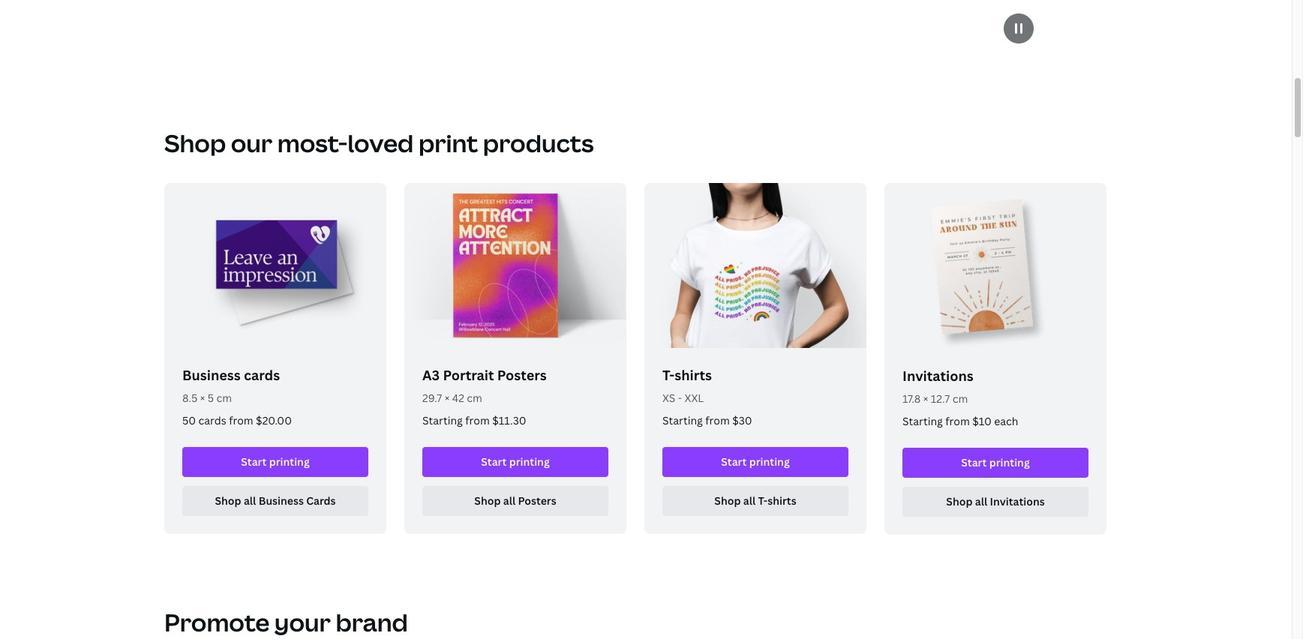 Task type: vqa. For each thing, say whether or not it's contained in the screenshot.
Canva inside the The Colorful Bright Bold Weekly Calendar Calendar By Canva Creative Studio
no



Task type: describe. For each thing, give the bounding box(es) containing it.
0 vertical spatial invitations
[[903, 367, 974, 385]]

1 vertical spatial t-
[[758, 494, 768, 508]]

starting from $11.30
[[422, 414, 526, 428]]

all for posters
[[503, 494, 516, 508]]

from for invitations
[[946, 414, 970, 429]]

cards
[[306, 494, 336, 508]]

products
[[483, 127, 594, 159]]

42
[[452, 391, 464, 405]]

xs
[[662, 391, 676, 405]]

a3 portrait posters image
[[404, 183, 626, 348]]

29.7
[[422, 391, 442, 405]]

shop for a3 portrait posters
[[474, 494, 501, 508]]

shop all t-shirts
[[715, 494, 797, 508]]

most-
[[277, 127, 347, 159]]

invitations 17.8 × 12.7 cm
[[903, 367, 974, 406]]

$11.30
[[492, 414, 526, 428]]

each
[[994, 414, 1018, 429]]

shop all posters
[[474, 494, 556, 508]]

start printing for a3 portrait posters
[[481, 455, 550, 469]]

starting from $30
[[662, 414, 752, 428]]

posters for portrait
[[497, 366, 547, 384]]

1 vertical spatial business
[[259, 494, 304, 508]]

start for xs
[[721, 455, 747, 469]]

5
[[208, 391, 214, 405]]

12.7
[[931, 392, 950, 406]]

shop for business cards
[[215, 494, 241, 508]]

$30
[[732, 414, 752, 428]]

start for 8.5
[[241, 455, 267, 469]]

start printing link for t-shirts
[[662, 447, 849, 477]]

shop our most-loved print products
[[164, 127, 594, 159]]

xxl
[[685, 391, 704, 405]]

t- inside t-shirts xs - xxl
[[662, 366, 675, 384]]

shop for invitations
[[946, 495, 973, 509]]

our
[[231, 127, 272, 159]]

shirts inside t-shirts xs - xxl
[[675, 366, 712, 384]]

17.8
[[903, 392, 921, 406]]

t shirts image
[[644, 183, 867, 348]]

shop all t-shirts link
[[662, 486, 849, 516]]

business cards image
[[164, 183, 386, 348]]

from left $20.00
[[229, 414, 253, 428]]

posters for all
[[518, 494, 556, 508]]

cards for 50
[[198, 414, 226, 428]]

cm inside a3 portrait posters 29.7 × 42 cm
[[467, 391, 482, 405]]

promote your brand
[[164, 606, 408, 639]]

start printing link for a3 portrait posters
[[422, 447, 608, 477]]

starting for 17.8
[[903, 414, 943, 429]]

loved
[[347, 127, 414, 159]]

cards for business
[[244, 366, 280, 384]]

a3
[[422, 366, 440, 384]]

-
[[678, 391, 682, 405]]

start printing for t-shirts
[[721, 455, 790, 469]]

shop all business cards
[[215, 494, 336, 508]]

shop all invitations link
[[903, 487, 1089, 517]]

50 cards from $20.00
[[182, 414, 292, 428]]



Task type: locate. For each thing, give the bounding box(es) containing it.
all for xs
[[743, 494, 756, 508]]

printing
[[269, 455, 310, 469], [509, 455, 550, 469], [749, 455, 790, 469], [989, 456, 1030, 470]]

cards
[[244, 366, 280, 384], [198, 414, 226, 428]]

print
[[419, 127, 478, 159]]

1 horizontal spatial shirts
[[768, 494, 797, 508]]

shop
[[164, 127, 226, 159], [215, 494, 241, 508], [474, 494, 501, 508], [715, 494, 741, 508], [946, 495, 973, 509]]

0 horizontal spatial cm
[[216, 391, 232, 405]]

t-
[[662, 366, 675, 384], [758, 494, 768, 508]]

start printing link up shop all t-shirts
[[662, 447, 849, 477]]

cards down the 5
[[198, 414, 226, 428]]

shirts
[[675, 366, 712, 384], [768, 494, 797, 508]]

all
[[244, 494, 256, 508], [503, 494, 516, 508], [743, 494, 756, 508], [975, 495, 988, 509]]

starting down 17.8
[[903, 414, 943, 429]]

printing up shop all t-shirts
[[749, 455, 790, 469]]

$20.00
[[256, 414, 292, 428]]

all for ×
[[975, 495, 988, 509]]

invitations
[[903, 367, 974, 385], [990, 495, 1045, 509]]

0 horizontal spatial starting
[[422, 414, 463, 428]]

cm inside the invitations 17.8 × 12.7 cm
[[953, 392, 968, 406]]

1 vertical spatial posters
[[518, 494, 556, 508]]

from left $30
[[705, 414, 730, 428]]

start
[[241, 455, 267, 469], [481, 455, 507, 469], [721, 455, 747, 469], [961, 456, 987, 470]]

0 horizontal spatial invitations
[[903, 367, 974, 385]]

1 vertical spatial shirts
[[768, 494, 797, 508]]

× inside "business cards 8.5 × 5 cm"
[[200, 391, 205, 405]]

start printing link for invitations
[[903, 448, 1089, 478]]

start printing link up shop all posters at the bottom left
[[422, 447, 608, 477]]

cm inside "business cards 8.5 × 5 cm"
[[216, 391, 232, 405]]

$10
[[972, 414, 992, 429]]

1 horizontal spatial invitations
[[990, 495, 1045, 509]]

1 vertical spatial cards
[[198, 414, 226, 428]]

start printing for invitations
[[961, 456, 1030, 470]]

start printing link up shop all business cards
[[182, 447, 368, 477]]

shop all invitations
[[946, 495, 1045, 509]]

start printing link
[[182, 447, 368, 477], [422, 447, 608, 477], [662, 447, 849, 477], [903, 448, 1089, 478]]

business cards 8.5 × 5 cm
[[182, 366, 280, 405]]

2 horizontal spatial ×
[[923, 392, 928, 406]]

business
[[182, 366, 241, 384], [259, 494, 304, 508]]

start down $10
[[961, 456, 987, 470]]

start printing link up the shop all invitations
[[903, 448, 1089, 478]]

business up the 5
[[182, 366, 241, 384]]

from left $10
[[946, 414, 970, 429]]

starting
[[422, 414, 463, 428], [662, 414, 703, 428], [903, 414, 943, 429]]

×
[[200, 391, 205, 405], [445, 391, 450, 405], [923, 392, 928, 406]]

a3 portrait posters 29.7 × 42 cm
[[422, 366, 547, 405]]

t-shirts xs - xxl
[[662, 366, 712, 405]]

cards inside "business cards 8.5 × 5 cm"
[[244, 366, 280, 384]]

1 horizontal spatial cards
[[244, 366, 280, 384]]

1 horizontal spatial ×
[[445, 391, 450, 405]]

posters inside a3 portrait posters 29.7 × 42 cm
[[497, 366, 547, 384]]

from for t-
[[705, 414, 730, 428]]

cm right the 5
[[216, 391, 232, 405]]

0 vertical spatial shirts
[[675, 366, 712, 384]]

0 horizontal spatial ×
[[200, 391, 205, 405]]

your
[[274, 606, 331, 639]]

starting down 29.7
[[422, 414, 463, 428]]

starting down -
[[662, 414, 703, 428]]

from
[[229, 414, 253, 428], [465, 414, 490, 428], [705, 414, 730, 428], [946, 414, 970, 429]]

from for a3
[[465, 414, 490, 428]]

shop all business cards link
[[182, 486, 368, 516]]

posters
[[497, 366, 547, 384], [518, 494, 556, 508]]

0 vertical spatial posters
[[497, 366, 547, 384]]

start down $30
[[721, 455, 747, 469]]

0 horizontal spatial t-
[[662, 366, 675, 384]]

0 horizontal spatial cards
[[198, 414, 226, 428]]

business inside "business cards 8.5 × 5 cm"
[[182, 366, 241, 384]]

shop for t-shirts
[[715, 494, 741, 508]]

start for ×
[[961, 456, 987, 470]]

0 vertical spatial t-
[[662, 366, 675, 384]]

printing down each
[[989, 456, 1030, 470]]

× inside the invitations 17.8 × 12.7 cm
[[923, 392, 928, 406]]

cm right 12.7
[[953, 392, 968, 406]]

invitations image
[[885, 183, 1107, 349]]

start printing for business cards
[[241, 455, 310, 469]]

printing for business cards
[[269, 455, 310, 469]]

× left the 5
[[200, 391, 205, 405]]

× inside a3 portrait posters 29.7 × 42 cm
[[445, 391, 450, 405]]

× left 42
[[445, 391, 450, 405]]

start down 50 cards from $20.00
[[241, 455, 267, 469]]

cards up $20.00
[[244, 366, 280, 384]]

start printing up the shop all invitations
[[961, 456, 1030, 470]]

2 horizontal spatial cm
[[953, 392, 968, 406]]

0 horizontal spatial shirts
[[675, 366, 712, 384]]

0 vertical spatial cards
[[244, 366, 280, 384]]

start printing
[[241, 455, 310, 469], [481, 455, 550, 469], [721, 455, 790, 469], [961, 456, 1030, 470]]

start printing up shop all posters at the bottom left
[[481, 455, 550, 469]]

start for posters
[[481, 455, 507, 469]]

printing up shop all posters at the bottom left
[[509, 455, 550, 469]]

1 horizontal spatial starting
[[662, 414, 703, 428]]

starting for shirts
[[662, 414, 703, 428]]

starting from $10 each
[[903, 414, 1018, 429]]

0 horizontal spatial business
[[182, 366, 241, 384]]

starting for portrait
[[422, 414, 463, 428]]

start printing up shop all business cards
[[241, 455, 310, 469]]

printing for t-shirts
[[749, 455, 790, 469]]

brand
[[336, 606, 408, 639]]

1 horizontal spatial t-
[[758, 494, 768, 508]]

× right 17.8
[[923, 392, 928, 406]]

printing up shop all business cards
[[269, 455, 310, 469]]

business left cards at the bottom of page
[[259, 494, 304, 508]]

promote
[[164, 606, 270, 639]]

cm
[[216, 391, 232, 405], [467, 391, 482, 405], [953, 392, 968, 406]]

all for 8.5
[[244, 494, 256, 508]]

50
[[182, 414, 196, 428]]

shop all posters link
[[422, 486, 608, 516]]

1 horizontal spatial business
[[259, 494, 304, 508]]

printing for invitations
[[989, 456, 1030, 470]]

8.5
[[182, 391, 198, 405]]

from left $11.30
[[465, 414, 490, 428]]

0 vertical spatial business
[[182, 366, 241, 384]]

start printing up shop all t-shirts
[[721, 455, 790, 469]]

printing for a3 portrait posters
[[509, 455, 550, 469]]

1 vertical spatial invitations
[[990, 495, 1045, 509]]

portrait
[[443, 366, 494, 384]]

start printing link for business cards
[[182, 447, 368, 477]]

start down $11.30
[[481, 455, 507, 469]]

cm right 42
[[467, 391, 482, 405]]

2 horizontal spatial starting
[[903, 414, 943, 429]]

1 horizontal spatial cm
[[467, 391, 482, 405]]



